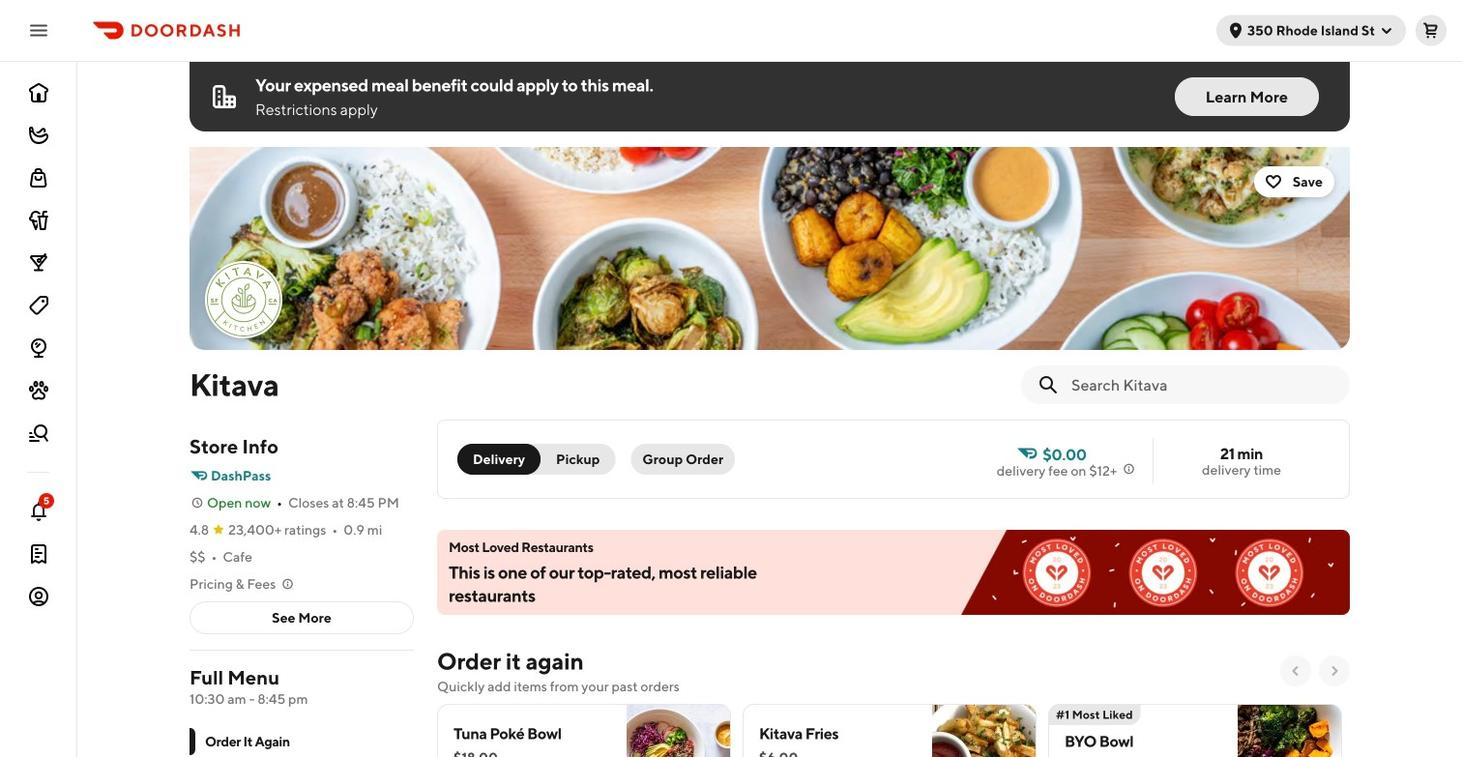 Task type: describe. For each thing, give the bounding box(es) containing it.
previous button of carousel image
[[1288, 664, 1304, 679]]

0 items, open order cart image
[[1424, 23, 1439, 38]]



Task type: locate. For each thing, give the bounding box(es) containing it.
kitava image
[[190, 147, 1350, 350], [207, 263, 281, 337]]

open menu image
[[27, 19, 50, 42]]

order methods option group
[[458, 444, 616, 475]]

Item Search search field
[[1072, 374, 1335, 396]]

None radio
[[458, 444, 541, 475], [529, 444, 616, 475], [458, 444, 541, 475], [529, 444, 616, 475]]

heading
[[437, 646, 584, 677]]

next button of carousel image
[[1327, 664, 1343, 679]]



Task type: vqa. For each thing, say whether or not it's contained in the screenshot.
heading
yes



